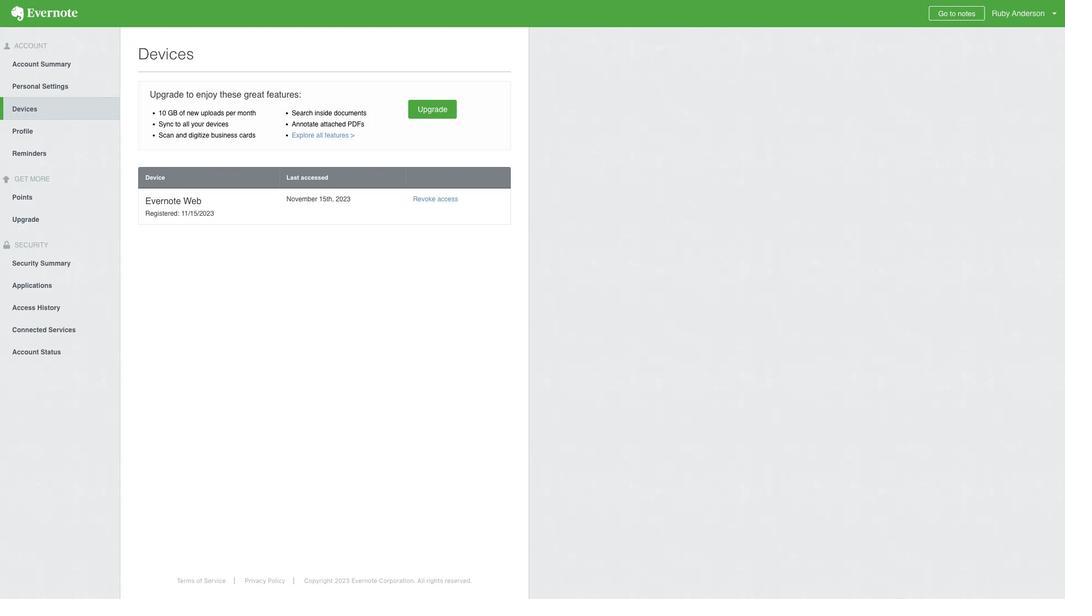 Task type: vqa. For each thing, say whether or not it's contained in the screenshot.
Applications Link
yes



Task type: locate. For each thing, give the bounding box(es) containing it.
evernote
[[145, 196, 181, 206], [352, 577, 377, 585]]

of right "gb"
[[179, 109, 185, 117]]

summary up applications link
[[40, 259, 71, 267]]

last
[[287, 174, 299, 181]]

2023
[[336, 195, 351, 203], [335, 577, 350, 585]]

security
[[13, 241, 48, 249], [12, 259, 38, 267]]

security for security
[[13, 241, 48, 249]]

account status
[[12, 348, 61, 356]]

upgrade link
[[408, 100, 457, 119], [0, 208, 120, 230]]

1 vertical spatial security
[[12, 259, 38, 267]]

2 horizontal spatial upgrade
[[418, 105, 448, 114]]

2023 right 15th,
[[336, 195, 351, 203]]

evernote image
[[0, 6, 89, 21]]

privacy
[[245, 577, 266, 585]]

0 vertical spatial all
[[183, 120, 189, 128]]

0 horizontal spatial of
[[179, 109, 185, 117]]

get more
[[13, 175, 50, 183]]

1 vertical spatial all
[[316, 131, 323, 139]]

connected services link
[[0, 318, 120, 340]]

access
[[12, 304, 36, 312]]

to
[[950, 9, 956, 17], [186, 89, 194, 100], [175, 120, 181, 128]]

documents
[[334, 109, 367, 117]]

0 horizontal spatial evernote
[[145, 196, 181, 206]]

accessed
[[301, 174, 328, 181]]

1 vertical spatial summary
[[40, 259, 71, 267]]

1 vertical spatial account
[[12, 60, 39, 68]]

summary up personal settings link
[[41, 60, 71, 68]]

terms
[[177, 577, 195, 585]]

enjoy
[[196, 89, 217, 100]]

more
[[30, 175, 50, 183]]

to right go
[[950, 9, 956, 17]]

0 horizontal spatial all
[[183, 120, 189, 128]]

1 horizontal spatial upgrade link
[[408, 100, 457, 119]]

0 horizontal spatial upgrade link
[[0, 208, 120, 230]]

2 vertical spatial upgrade
[[12, 216, 39, 223]]

security summary link
[[0, 252, 120, 274]]

account
[[13, 42, 47, 50], [12, 60, 39, 68], [12, 348, 39, 356]]

to for upgrade
[[186, 89, 194, 100]]

to up and
[[175, 120, 181, 128]]

reminders
[[12, 150, 47, 158]]

gb
[[168, 109, 178, 117]]

security up applications
[[12, 259, 38, 267]]

history
[[37, 304, 60, 312]]

1 horizontal spatial all
[[316, 131, 323, 139]]

and
[[176, 131, 187, 139]]

sync
[[159, 120, 174, 128]]

account up account summary
[[13, 42, 47, 50]]

0 vertical spatial summary
[[41, 60, 71, 68]]

2 vertical spatial to
[[175, 120, 181, 128]]

0 horizontal spatial to
[[175, 120, 181, 128]]

pdfs
[[348, 120, 364, 128]]

personal
[[12, 83, 40, 90]]

terms of service
[[177, 577, 226, 585]]

account up personal
[[12, 60, 39, 68]]

revoke access
[[413, 195, 458, 203]]

summary
[[41, 60, 71, 68], [40, 259, 71, 267]]

evernote left corporation.
[[352, 577, 377, 585]]

0 vertical spatial 2023
[[336, 195, 351, 203]]

0 vertical spatial devices
[[138, 45, 194, 63]]

attached
[[320, 120, 346, 128]]

2 vertical spatial account
[[12, 348, 39, 356]]

security up the security summary
[[13, 241, 48, 249]]

0 vertical spatial upgrade link
[[408, 100, 457, 119]]

1 vertical spatial upgrade link
[[0, 208, 120, 230]]

1 horizontal spatial devices
[[138, 45, 194, 63]]

account summary link
[[0, 53, 120, 75]]

0 vertical spatial to
[[950, 9, 956, 17]]

of right 'terms' on the left
[[197, 577, 202, 585]]

1 vertical spatial devices
[[12, 105, 37, 113]]

copyright
[[304, 577, 333, 585]]

1 vertical spatial of
[[197, 577, 202, 585]]

notes
[[958, 9, 976, 17]]

devices
[[138, 45, 194, 63], [12, 105, 37, 113]]

all left your in the left of the page
[[183, 120, 189, 128]]

features:
[[267, 89, 301, 100]]

business
[[211, 131, 238, 139]]

personal settings
[[12, 83, 68, 90]]

0 vertical spatial of
[[179, 109, 185, 117]]

of
[[179, 109, 185, 117], [197, 577, 202, 585]]

0 vertical spatial security
[[13, 241, 48, 249]]

search inside documents annotate attached pdfs explore all features >
[[292, 109, 367, 139]]

your
[[191, 120, 204, 128]]

2 horizontal spatial to
[[950, 9, 956, 17]]

0 vertical spatial upgrade
[[150, 89, 184, 100]]

profile link
[[0, 120, 120, 142]]

go
[[939, 9, 948, 17]]

account down connected
[[12, 348, 39, 356]]

all right explore
[[316, 131, 323, 139]]

registered:
[[145, 210, 179, 218]]

1 horizontal spatial to
[[186, 89, 194, 100]]

last accessed
[[287, 174, 328, 181]]

1 vertical spatial evernote
[[352, 577, 377, 585]]

ruby anderson
[[992, 9, 1045, 18]]

1 horizontal spatial upgrade
[[150, 89, 184, 100]]

all inside the search inside documents annotate attached pdfs explore all features >
[[316, 131, 323, 139]]

to left enjoy
[[186, 89, 194, 100]]

0 vertical spatial evernote
[[145, 196, 181, 206]]

get
[[15, 175, 28, 183]]

scan
[[159, 131, 174, 139]]

upgrade
[[150, 89, 184, 100], [418, 105, 448, 114], [12, 216, 39, 223]]

0 vertical spatial account
[[13, 42, 47, 50]]

1 vertical spatial to
[[186, 89, 194, 100]]

2023 right copyright
[[335, 577, 350, 585]]

all inside 10 gb of new uploads per month sync to all your devices scan and digitize business cards
[[183, 120, 189, 128]]

evernote up registered:
[[145, 196, 181, 206]]

revoke access link
[[413, 195, 458, 203]]

evernote link
[[0, 0, 89, 27]]

0 horizontal spatial upgrade
[[12, 216, 39, 223]]

evernote inside the evernote web registered: 11/15/2023
[[145, 196, 181, 206]]

settings
[[42, 83, 68, 90]]



Task type: describe. For each thing, give the bounding box(es) containing it.
1 horizontal spatial evernote
[[352, 577, 377, 585]]

profile
[[12, 128, 33, 135]]

security summary
[[12, 259, 71, 267]]

digitize
[[189, 131, 209, 139]]

ruby
[[992, 9, 1010, 18]]

device
[[145, 174, 165, 181]]

account for account summary
[[12, 60, 39, 68]]

go to notes
[[939, 9, 976, 17]]

ruby anderson link
[[990, 0, 1066, 27]]

10 gb of new uploads per month sync to all your devices scan and digitize business cards
[[159, 109, 256, 139]]

reserved.
[[445, 577, 472, 585]]

uploads
[[201, 109, 224, 117]]

status
[[41, 348, 61, 356]]

features
[[325, 131, 349, 139]]

month
[[238, 109, 256, 117]]

revoke
[[413, 195, 436, 203]]

applications link
[[0, 274, 120, 296]]

account for account
[[13, 42, 47, 50]]

privacy policy link
[[237, 577, 294, 585]]

personal settings link
[[0, 75, 120, 97]]

annotate
[[292, 120, 319, 128]]

november
[[287, 195, 317, 203]]

copyright 2023 evernote corporation. all rights reserved.
[[304, 577, 472, 585]]

evernote web registered: 11/15/2023
[[145, 196, 214, 218]]

upgrade to enjoy these great features:
[[150, 89, 301, 100]]

anderson
[[1012, 9, 1045, 18]]

security for security summary
[[12, 259, 38, 267]]

explore all features > link
[[292, 131, 355, 139]]

terms of service link
[[169, 577, 235, 585]]

per
[[226, 109, 236, 117]]

>
[[351, 131, 355, 139]]

0 horizontal spatial devices
[[12, 105, 37, 113]]

rights
[[427, 577, 443, 585]]

1 vertical spatial upgrade
[[418, 105, 448, 114]]

corporation.
[[379, 577, 416, 585]]

access history link
[[0, 296, 120, 318]]

access history
[[12, 304, 60, 312]]

to inside 10 gb of new uploads per month sync to all your devices scan and digitize business cards
[[175, 120, 181, 128]]

connected
[[12, 326, 47, 334]]

services
[[48, 326, 76, 334]]

go to notes link
[[929, 6, 985, 21]]

11/15/2023
[[181, 210, 214, 218]]

points
[[12, 193, 33, 201]]

service
[[204, 577, 226, 585]]

points link
[[0, 186, 120, 208]]

applications
[[12, 282, 52, 289]]

of inside 10 gb of new uploads per month sync to all your devices scan and digitize business cards
[[179, 109, 185, 117]]

search
[[292, 109, 313, 117]]

inside
[[315, 109, 332, 117]]

connected services
[[12, 326, 76, 334]]

15th,
[[319, 195, 334, 203]]

account summary
[[12, 60, 71, 68]]

new
[[187, 109, 199, 117]]

policy
[[268, 577, 285, 585]]

great
[[244, 89, 264, 100]]

cards
[[239, 131, 256, 139]]

devices link
[[3, 97, 120, 120]]

privacy policy
[[245, 577, 285, 585]]

web
[[183, 196, 202, 206]]

account status link
[[0, 340, 120, 363]]

1 vertical spatial 2023
[[335, 577, 350, 585]]

devices
[[206, 120, 229, 128]]

these
[[220, 89, 242, 100]]

november 15th, 2023
[[287, 195, 351, 203]]

summary for account summary
[[41, 60, 71, 68]]

explore
[[292, 131, 315, 139]]

account for account status
[[12, 348, 39, 356]]

all
[[418, 577, 425, 585]]

to for go
[[950, 9, 956, 17]]

10
[[159, 109, 166, 117]]

reminders link
[[0, 142, 120, 164]]

1 horizontal spatial of
[[197, 577, 202, 585]]

summary for security summary
[[40, 259, 71, 267]]

access
[[438, 195, 458, 203]]



